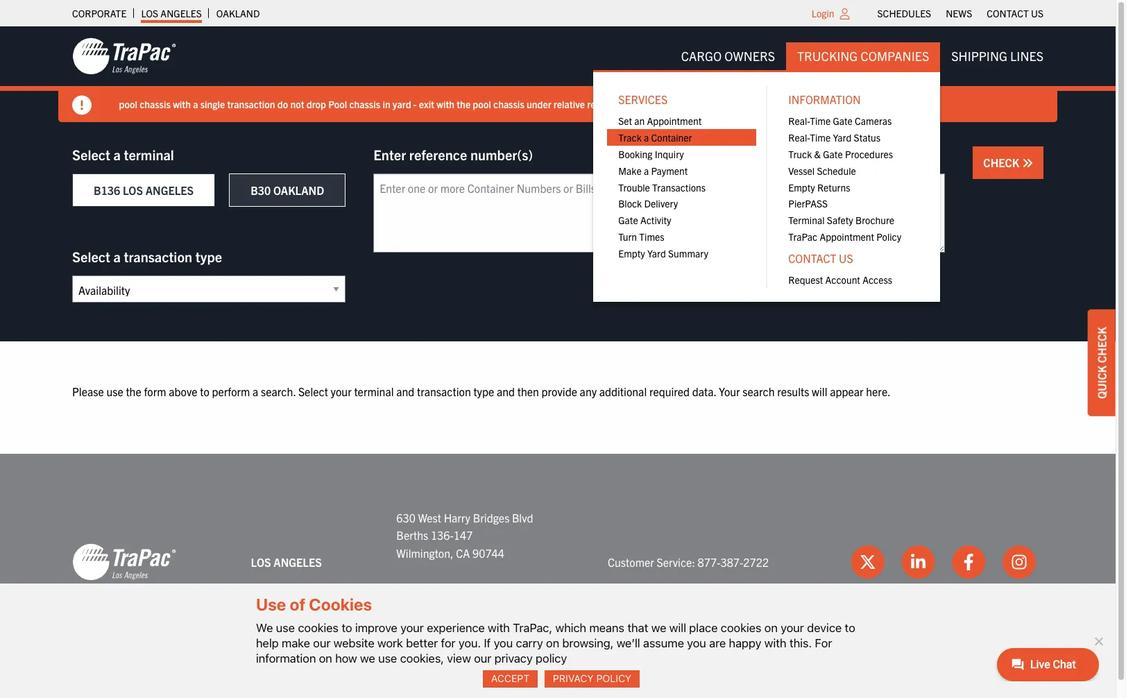 Task type: locate. For each thing, give the bounding box(es) containing it.
Enter reference number(s) text field
[[374, 173, 945, 253]]

read
[[790, 98, 815, 110]]

1 vertical spatial us
[[839, 251, 853, 265]]

contact us link up account
[[777, 245, 927, 271]]

customer service: 877-387-2722
[[608, 555, 769, 569]]

0 vertical spatial our
[[313, 636, 331, 650]]

contact us
[[987, 7, 1044, 19], [789, 251, 853, 265]]

0 horizontal spatial transaction
[[124, 248, 192, 265]]

1 horizontal spatial policy
[[877, 230, 902, 243]]

time down 'information' on the right top of page
[[810, 115, 831, 127]]

your up better
[[401, 621, 424, 635]]

0 horizontal spatial on
[[319, 652, 332, 665]]

time up &
[[810, 131, 831, 144]]

make
[[619, 164, 642, 177]]

to up website
[[342, 621, 352, 635]]

contact up request
[[789, 251, 837, 265]]

contact inside menu item
[[789, 251, 837, 265]]

angeles left oakland link
[[161, 7, 202, 19]]

accept
[[491, 673, 530, 684]]

schedules
[[878, 7, 931, 19]]

0 vertical spatial empty
[[789, 181, 815, 193]]

you down place
[[687, 636, 706, 650]]

the left form
[[126, 384, 141, 398]]

your up this.
[[781, 621, 804, 635]]

y258
[[455, 582, 481, 595]]

gate right &
[[823, 148, 843, 160]]

0 vertical spatial yard
[[833, 131, 852, 144]]

chassis left under
[[494, 98, 525, 110]]

services menu item
[[607, 86, 757, 261]]

1 horizontal spatial appointment
[[820, 230, 875, 243]]

los right corporate
[[141, 7, 158, 19]]

banner
[[0, 26, 1126, 302]]

real- up truck
[[789, 131, 810, 144]]

&
[[814, 148, 821, 160]]

privacy policy link
[[545, 670, 640, 688]]

appear
[[830, 384, 864, 398]]

empty down turn
[[619, 247, 645, 259]]

not
[[291, 98, 305, 110]]

footer containing 630 west harry bridges blvd
[[0, 454, 1116, 698]]

gate up turn
[[619, 214, 638, 226]]

appointment up container
[[647, 115, 702, 127]]

to right device
[[845, 621, 856, 635]]

1 horizontal spatial use
[[276, 621, 295, 635]]

los angeles image inside banner
[[72, 37, 176, 76]]

2 and from the left
[[497, 384, 515, 398]]

use up make
[[276, 621, 295, 635]]

truck
[[789, 148, 812, 160]]

0 vertical spatial use
[[106, 384, 123, 398]]

1 time from the top
[[810, 115, 831, 127]]

0 vertical spatial gate
[[833, 115, 853, 127]]

menu for services
[[607, 113, 757, 261]]

search
[[743, 384, 775, 398]]

trapac appointment policy link
[[777, 228, 927, 245]]

1 horizontal spatial pool
[[473, 98, 492, 110]]

select a terminal
[[72, 146, 174, 163]]

0 horizontal spatial pool
[[119, 98, 138, 110]]

2 vertical spatial on
[[319, 652, 332, 665]]

shipping
[[952, 48, 1008, 64]]

contact us up request
[[789, 251, 853, 265]]

0 vertical spatial will
[[812, 384, 828, 398]]

accept link
[[483, 670, 538, 688]]

1 horizontal spatial transaction
[[228, 98, 276, 110]]

with up if
[[488, 621, 510, 635]]

select up b136
[[72, 146, 110, 163]]

angeles up of
[[274, 555, 322, 569]]

1 horizontal spatial los angeles
[[251, 555, 322, 569]]

pierpass link
[[777, 195, 927, 212]]

footer
[[0, 454, 1116, 698]]

1 you from the left
[[494, 636, 513, 650]]

1 vertical spatial contact us link
[[777, 245, 927, 271]]

if
[[484, 636, 491, 650]]

our right make
[[313, 636, 331, 650]]

a right track
[[644, 131, 649, 144]]

angeles down select a terminal
[[146, 183, 194, 197]]

gate
[[833, 115, 853, 127], [823, 148, 843, 160], [619, 214, 638, 226]]

1 horizontal spatial check
[[1095, 327, 1109, 363]]

a left search.
[[253, 384, 258, 398]]

los inside footer
[[251, 555, 271, 569]]

real- down read
[[789, 115, 810, 127]]

1 horizontal spatial us
[[1031, 7, 1044, 19]]

0 horizontal spatial contact
[[789, 251, 837, 265]]

2 vertical spatial los
[[251, 555, 271, 569]]

our down if
[[474, 652, 492, 665]]

appointment inside set an appointment track a container booking inquiry make a payment trouble transactions block delivery gate activity turn times empty yard summary
[[647, 115, 702, 127]]

check button
[[973, 146, 1044, 179]]

2 cookies from the left
[[721, 621, 762, 635]]

0 vertical spatial us
[[1031, 7, 1044, 19]]

policy
[[536, 652, 567, 665]]

0 vertical spatial solid image
[[72, 96, 92, 115]]

1 horizontal spatial the
[[457, 98, 471, 110]]

0 vertical spatial terminal
[[124, 146, 174, 163]]

you right if
[[494, 636, 513, 650]]

/ left pop40
[[696, 98, 698, 110]]

0 horizontal spatial check
[[984, 155, 1022, 169]]

appointment inside real-time gate cameras real-time yard status truck & gate procedures vessel schedule empty returns pierpass terminal safety brochure trapac appointment policy
[[820, 230, 875, 243]]

contact us link up lines
[[987, 3, 1044, 23]]

check
[[984, 155, 1022, 169], [1095, 327, 1109, 363]]

information menu item
[[777, 86, 927, 245]]

terminal
[[124, 146, 174, 163], [354, 384, 394, 398]]

select down b136
[[72, 248, 110, 265]]

0 vertical spatial transaction
[[228, 98, 276, 110]]

us
[[1031, 7, 1044, 19], [839, 251, 853, 265]]

exit
[[419, 98, 435, 110]]

2 vertical spatial gate
[[619, 214, 638, 226]]

2 vertical spatial transaction
[[417, 384, 471, 398]]

1 horizontal spatial chassis
[[350, 98, 381, 110]]

0 horizontal spatial us
[[839, 251, 853, 265]]

0 horizontal spatial and
[[396, 384, 414, 398]]

services link
[[607, 86, 757, 113]]

for
[[815, 636, 832, 650]]

3 chassis from the left
[[494, 98, 525, 110]]

vessel schedule link
[[777, 162, 927, 179]]

1 vertical spatial time
[[810, 131, 831, 144]]

- left exit
[[414, 98, 417, 110]]

2 horizontal spatial chassis
[[494, 98, 525, 110]]

menu containing set an appointment
[[607, 113, 757, 261]]

on up policy
[[546, 636, 559, 650]]

0 horizontal spatial yard
[[647, 247, 666, 259]]

gate up real-time yard status link
[[833, 115, 853, 127]]

1 vertical spatial empty
[[619, 247, 645, 259]]

los angeles left oakland link
[[141, 7, 202, 19]]

1 vertical spatial check
[[1095, 327, 1109, 363]]

will right results
[[812, 384, 828, 398]]

select right search.
[[298, 384, 328, 398]]

1 horizontal spatial oakland
[[273, 183, 324, 197]]

please use the form above to perform a search. select your terminal and transaction type and then provide any additional required data. your search results will appear here.
[[72, 384, 891, 398]]

1 horizontal spatial our
[[474, 652, 492, 665]]

pool up select a terminal
[[119, 98, 138, 110]]

use right please
[[106, 384, 123, 398]]

shipping lines link
[[941, 42, 1055, 70]]

1 vertical spatial appointment
[[820, 230, 875, 243]]

- right number on the top of page
[[655, 98, 659, 110]]

0 vertical spatial oakland
[[216, 7, 260, 19]]

1 real- from the top
[[789, 115, 810, 127]]

los angeles up of
[[251, 555, 322, 569]]

1 vertical spatial contact
[[789, 251, 837, 265]]

1 vertical spatial menu bar
[[594, 42, 1055, 302]]

us up account
[[839, 251, 853, 265]]

wilmington,
[[397, 546, 454, 560]]

contact us up lines
[[987, 7, 1044, 19]]

policy down we'll on the bottom
[[596, 673, 632, 684]]

1 vertical spatial type
[[474, 384, 494, 398]]

select
[[72, 146, 110, 163], [72, 248, 110, 265], [298, 384, 328, 398]]

1 vertical spatial real-
[[789, 131, 810, 144]]

set an appointment track a container booking inquiry make a payment trouble transactions block delivery gate activity turn times empty yard summary
[[619, 115, 708, 259]]

1 horizontal spatial and
[[497, 384, 515, 398]]

on left device
[[765, 621, 778, 635]]

yard down times
[[647, 247, 666, 259]]

1 vertical spatial will
[[669, 621, 686, 635]]

menu containing real-time gate cameras
[[777, 113, 927, 245]]

1 vertical spatial gate
[[823, 148, 843, 160]]

on left how
[[319, 652, 332, 665]]

0 vertical spatial on
[[765, 621, 778, 635]]

a
[[193, 98, 198, 110], [644, 131, 649, 144], [113, 146, 121, 163], [644, 164, 649, 177], [113, 248, 121, 265], [253, 384, 258, 398]]

1 vertical spatial on
[[546, 636, 559, 650]]

cookies,
[[400, 652, 444, 665]]

menu containing services
[[594, 70, 941, 302]]

pool chassis with a single transaction  do not drop pool chassis in yard -  exit with the pool chassis under relative release number -  pop20 / pop40 / pop45
[[119, 98, 768, 110]]

0 vertical spatial contact us
[[987, 7, 1044, 19]]

0 vertical spatial menu bar
[[870, 3, 1051, 23]]

/
[[696, 98, 698, 110], [733, 98, 736, 110]]

here.
[[866, 384, 891, 398]]

menu bar
[[870, 3, 1051, 23], [594, 42, 1055, 302]]

1 horizontal spatial we
[[651, 621, 666, 635]]

make a payment link
[[607, 162, 757, 179]]

0 horizontal spatial empty
[[619, 247, 645, 259]]

0 horizontal spatial contact us
[[789, 251, 853, 265]]

0 horizontal spatial oakland
[[216, 7, 260, 19]]

browsing,
[[562, 636, 614, 650]]

pool up number(s)
[[473, 98, 492, 110]]

will up assume
[[669, 621, 686, 635]]

solid image
[[72, 96, 92, 115], [1022, 158, 1033, 169]]

empty down vessel
[[789, 181, 815, 193]]

1 vertical spatial terminal
[[354, 384, 394, 398]]

1 horizontal spatial empty
[[789, 181, 815, 193]]

us for the leftmost contact us link
[[839, 251, 853, 265]]

los angeles inside footer
[[251, 555, 322, 569]]

services
[[619, 93, 668, 106]]

will
[[812, 384, 828, 398], [669, 621, 686, 635]]

trapac,
[[513, 621, 552, 635]]

0 horizontal spatial you
[[494, 636, 513, 650]]

information
[[256, 652, 316, 665]]

we'll
[[617, 636, 640, 650]]

data.
[[692, 384, 716, 398]]

1 horizontal spatial -
[[655, 98, 659, 110]]

0 vertical spatial los
[[141, 7, 158, 19]]

0 horizontal spatial cookies
[[298, 621, 339, 635]]

2 - from the left
[[655, 98, 659, 110]]

1 vertical spatial los angeles
[[251, 555, 322, 569]]

0 horizontal spatial solid image
[[72, 96, 92, 115]]

solid image inside check button
[[1022, 158, 1033, 169]]

pool
[[119, 98, 138, 110], [473, 98, 492, 110]]

0 vertical spatial the
[[457, 98, 471, 110]]

0 vertical spatial real-
[[789, 115, 810, 127]]

empty
[[789, 181, 815, 193], [619, 247, 645, 259]]

1 horizontal spatial /
[[733, 98, 736, 110]]

1 horizontal spatial contact us link
[[987, 3, 1044, 23]]

policy inside real-time gate cameras real-time yard status truck & gate procedures vessel schedule empty returns pierpass terminal safety brochure trapac appointment policy
[[877, 230, 902, 243]]

oakland right los angeles link
[[216, 7, 260, 19]]

we
[[651, 621, 666, 635], [360, 652, 375, 665]]

we up assume
[[651, 621, 666, 635]]

los angeles image
[[72, 37, 176, 76], [72, 543, 176, 582]]

trouble
[[619, 181, 650, 193]]

los up use
[[251, 555, 271, 569]]

1 vertical spatial we
[[360, 652, 375, 665]]

will inside use of cookies we use cookies to improve your experience with trapac, which means that we will place cookies on your device to help make our website work better for you. if you carry on browsing, we'll assume you are happy with this. for information on how we use cookies, view our privacy policy
[[669, 621, 686, 635]]

1 vertical spatial yard
[[647, 247, 666, 259]]

los
[[141, 7, 158, 19], [123, 183, 143, 197], [251, 555, 271, 569]]

1 vertical spatial use
[[276, 621, 295, 635]]

yard down the real-time gate cameras link
[[833, 131, 852, 144]]

harry
[[444, 510, 471, 524]]

2 horizontal spatial to
[[845, 621, 856, 635]]

1 vertical spatial the
[[126, 384, 141, 398]]

terminal
[[789, 214, 825, 226]]

the right exit
[[457, 98, 471, 110]]

quick check
[[1095, 327, 1109, 399]]

0 horizontal spatial chassis
[[140, 98, 171, 110]]

better
[[406, 636, 438, 650]]

yard inside set an appointment track a container booking inquiry make a payment trouble transactions block delivery gate activity turn times empty yard summary
[[647, 247, 666, 259]]

inquiry
[[655, 148, 684, 160]]

vessel
[[789, 164, 815, 177]]

cookies up happy
[[721, 621, 762, 635]]

los angeles
[[141, 7, 202, 19], [251, 555, 322, 569]]

0 vertical spatial contact
[[987, 7, 1029, 19]]

to right above
[[200, 384, 209, 398]]

customer
[[608, 555, 654, 569]]

an
[[635, 115, 645, 127]]

your right search.
[[331, 384, 352, 398]]

use down work
[[378, 652, 397, 665]]

/ left pop45
[[733, 98, 736, 110]]

make
[[282, 636, 310, 650]]

information link
[[777, 86, 927, 113]]

0 vertical spatial time
[[810, 115, 831, 127]]

access
[[863, 273, 893, 286]]

2 you from the left
[[687, 636, 706, 650]]

cargo owners
[[681, 48, 775, 64]]

on
[[765, 621, 778, 635], [546, 636, 559, 650], [319, 652, 332, 665]]

los angeles image inside footer
[[72, 543, 176, 582]]

experience
[[427, 621, 485, 635]]

los right b136
[[123, 183, 143, 197]]

1 horizontal spatial type
[[474, 384, 494, 398]]

1 horizontal spatial yard
[[833, 131, 852, 144]]

trucking companies link
[[786, 42, 941, 70]]

0 horizontal spatial we
[[360, 652, 375, 665]]

banner containing cargo owners
[[0, 26, 1126, 302]]

request account access link
[[777, 271, 927, 288]]

policy down "brochure"
[[877, 230, 902, 243]]

payment
[[651, 164, 688, 177]]

los angeles image for footer containing 630 west harry bridges blvd
[[72, 543, 176, 582]]

cookies up make
[[298, 621, 339, 635]]

no image
[[1092, 634, 1106, 648]]

menu
[[594, 70, 941, 302], [607, 113, 757, 261], [777, 113, 927, 245]]

us inside menu item
[[839, 251, 853, 265]]

1 los angeles image from the top
[[72, 37, 176, 76]]

chassis left single
[[140, 98, 171, 110]]

0 horizontal spatial /
[[696, 98, 698, 110]]

we down website
[[360, 652, 375, 665]]

block
[[619, 197, 642, 210]]

147
[[454, 528, 473, 542]]

1 vertical spatial solid image
[[1022, 158, 1033, 169]]

1 horizontal spatial cookies
[[721, 621, 762, 635]]

appointment
[[647, 115, 702, 127], [820, 230, 875, 243]]

0 vertical spatial we
[[651, 621, 666, 635]]

corporate
[[72, 7, 127, 19]]

us up lines
[[1031, 7, 1044, 19]]

type
[[196, 248, 222, 265], [474, 384, 494, 398]]

0 horizontal spatial use
[[106, 384, 123, 398]]

chassis left the in
[[350, 98, 381, 110]]

appointment down terminal safety brochure link
[[820, 230, 875, 243]]

1 vertical spatial contact us
[[789, 251, 853, 265]]

contact up shipping lines
[[987, 7, 1029, 19]]

0 vertical spatial select
[[72, 146, 110, 163]]

2 real- from the top
[[789, 131, 810, 144]]

oakland right b30
[[273, 183, 324, 197]]

2 los angeles image from the top
[[72, 543, 176, 582]]



Task type: vqa. For each thing, say whether or not it's contained in the screenshot.
"Refreshed"
no



Task type: describe. For each thing, give the bounding box(es) containing it.
quick check link
[[1088, 310, 1116, 416]]

search.
[[261, 384, 296, 398]]

select a transaction type
[[72, 248, 222, 265]]

menu for trucking companies
[[594, 70, 941, 302]]

empty yard summary link
[[607, 245, 757, 261]]

container
[[651, 131, 692, 144]]

2 vertical spatial select
[[298, 384, 328, 398]]

trapac
[[789, 230, 818, 243]]

read link
[[782, 96, 823, 113]]

contact for topmost contact us link
[[987, 7, 1029, 19]]

real-time gate cameras link
[[777, 113, 927, 129]]

required
[[649, 384, 690, 398]]

check inside button
[[984, 155, 1022, 169]]

blvd
[[512, 510, 533, 524]]

yard inside real-time gate cameras real-time yard status truck & gate procedures vessel schedule empty returns pierpass terminal safety brochure trapac appointment policy
[[833, 131, 852, 144]]

of
[[290, 595, 306, 615]]

means
[[589, 621, 625, 635]]

1 horizontal spatial to
[[342, 621, 352, 635]]

1 vertical spatial angeles
[[146, 183, 194, 197]]

firms
[[397, 582, 423, 595]]

privacy
[[495, 652, 533, 665]]

help
[[256, 636, 279, 650]]

0 vertical spatial angeles
[[161, 7, 202, 19]]

release
[[588, 98, 618, 110]]

pop45
[[738, 98, 768, 110]]

0 horizontal spatial to
[[200, 384, 209, 398]]

contact us inside menu item
[[789, 251, 853, 265]]

1 vertical spatial policy
[[596, 673, 632, 684]]

1 pool from the left
[[119, 98, 138, 110]]

2 time from the top
[[810, 131, 831, 144]]

then
[[518, 384, 539, 398]]

630 west harry bridges blvd berths 136-147 wilmington, ca 90744
[[397, 510, 533, 560]]

gate inside set an appointment track a container booking inquiry make a payment trouble transactions block delivery gate activity turn times empty yard summary
[[619, 214, 638, 226]]

enter reference number(s)
[[374, 146, 533, 163]]

trouble transactions link
[[607, 179, 757, 195]]

1 horizontal spatial will
[[812, 384, 828, 398]]

with left this.
[[765, 636, 787, 650]]

activity
[[640, 214, 671, 226]]

trucking
[[797, 48, 858, 64]]

2 horizontal spatial transaction
[[417, 384, 471, 398]]

select for select a transaction type
[[72, 248, 110, 265]]

1 - from the left
[[414, 98, 417, 110]]

0 horizontal spatial the
[[126, 384, 141, 398]]

2 chassis from the left
[[350, 98, 381, 110]]

additional
[[599, 384, 647, 398]]

2 / from the left
[[733, 98, 736, 110]]

carry
[[516, 636, 543, 650]]

us for topmost contact us link
[[1031, 7, 1044, 19]]

select for select a terminal
[[72, 146, 110, 163]]

empty returns link
[[777, 179, 927, 195]]

solid image inside banner
[[72, 96, 92, 115]]

single
[[201, 98, 225, 110]]

login link
[[812, 7, 835, 19]]

b30
[[251, 183, 271, 197]]

shipping lines
[[952, 48, 1044, 64]]

contact for the leftmost contact us link
[[789, 251, 837, 265]]

1 and from the left
[[396, 384, 414, 398]]

in
[[383, 98, 391, 110]]

2722
[[743, 555, 769, 569]]

trucking companies menu item
[[594, 42, 941, 302]]

oakland link
[[216, 3, 260, 23]]

reference
[[409, 146, 467, 163]]

0 horizontal spatial contact us link
[[777, 245, 927, 271]]

do
[[278, 98, 288, 110]]

quick
[[1095, 366, 1109, 399]]

account
[[825, 273, 860, 286]]

2 horizontal spatial on
[[765, 621, 778, 635]]

code:
[[426, 582, 453, 595]]

lines
[[1010, 48, 1044, 64]]

which
[[555, 621, 586, 635]]

1 horizontal spatial on
[[546, 636, 559, 650]]

empty inside set an appointment track a container booking inquiry make a payment trouble transactions block delivery gate activity turn times empty yard summary
[[619, 247, 645, 259]]

1 vertical spatial los
[[123, 183, 143, 197]]

view
[[447, 652, 471, 665]]

light image
[[840, 8, 850, 19]]

1 cookies from the left
[[298, 621, 339, 635]]

that
[[628, 621, 648, 635]]

turn times link
[[607, 228, 757, 245]]

menu bar containing schedules
[[870, 3, 1051, 23]]

the inside banner
[[457, 98, 471, 110]]

information
[[789, 93, 861, 106]]

service:
[[657, 555, 695, 569]]

above
[[169, 384, 197, 398]]

enter
[[374, 146, 406, 163]]

track a container menu item
[[607, 129, 757, 146]]

drop
[[307, 98, 327, 110]]

1 chassis from the left
[[140, 98, 171, 110]]

how
[[335, 652, 357, 665]]

a right make
[[644, 164, 649, 177]]

delivery
[[644, 197, 678, 210]]

status
[[854, 131, 881, 144]]

with left single
[[173, 98, 191, 110]]

630
[[397, 510, 416, 524]]

your
[[719, 384, 740, 398]]

device
[[807, 621, 842, 635]]

real-time yard status link
[[777, 129, 927, 146]]

pierpass
[[789, 197, 828, 210]]

0 horizontal spatial your
[[331, 384, 352, 398]]

with right exit
[[437, 98, 455, 110]]

a left single
[[193, 98, 198, 110]]

2 horizontal spatial use
[[378, 652, 397, 665]]

this.
[[790, 636, 812, 650]]

owners
[[725, 48, 775, 64]]

website
[[334, 636, 375, 650]]

times
[[639, 230, 665, 243]]

los angeles image for banner containing cargo owners
[[72, 37, 176, 76]]

877-
[[698, 555, 721, 569]]

menu for information
[[777, 113, 927, 245]]

safety
[[827, 214, 853, 226]]

1 vertical spatial transaction
[[124, 248, 192, 265]]

truck & gate procedures link
[[777, 146, 927, 162]]

0 horizontal spatial los angeles
[[141, 7, 202, 19]]

0 vertical spatial contact us link
[[987, 3, 1044, 23]]

ca
[[456, 546, 470, 560]]

for
[[441, 636, 456, 650]]

menu bar containing cargo owners
[[594, 42, 1055, 302]]

b30 oakland
[[251, 183, 324, 197]]

1 / from the left
[[696, 98, 698, 110]]

2 pool from the left
[[473, 98, 492, 110]]

request account access
[[789, 273, 893, 286]]

1 vertical spatial our
[[474, 652, 492, 665]]

a down b136
[[113, 248, 121, 265]]

1 horizontal spatial your
[[401, 621, 424, 635]]

transactions
[[652, 181, 706, 193]]

booking
[[619, 148, 653, 160]]

a up b136
[[113, 146, 121, 163]]

terminal safety brochure link
[[777, 212, 927, 228]]

angeles inside footer
[[274, 555, 322, 569]]

0 horizontal spatial type
[[196, 248, 222, 265]]

results
[[777, 384, 809, 398]]

perform
[[212, 384, 250, 398]]

contact us menu item
[[777, 245, 927, 288]]

b136
[[94, 183, 120, 197]]

1 horizontal spatial contact us
[[987, 7, 1044, 19]]

2 horizontal spatial your
[[781, 621, 804, 635]]

empty inside real-time gate cameras real-time yard status truck & gate procedures vessel schedule empty returns pierpass terminal safety brochure trapac appointment policy
[[789, 181, 815, 193]]

0 horizontal spatial terminal
[[124, 146, 174, 163]]

use of cookies we use cookies to improve your experience with trapac, which means that we will place cookies on your device to help make our website work better for you. if you carry on browsing, we'll assume you are happy with this. for information on how we use cookies, view our privacy policy
[[256, 595, 856, 665]]

news link
[[946, 3, 972, 23]]

trucking companies
[[797, 48, 929, 64]]

cargo
[[681, 48, 722, 64]]



